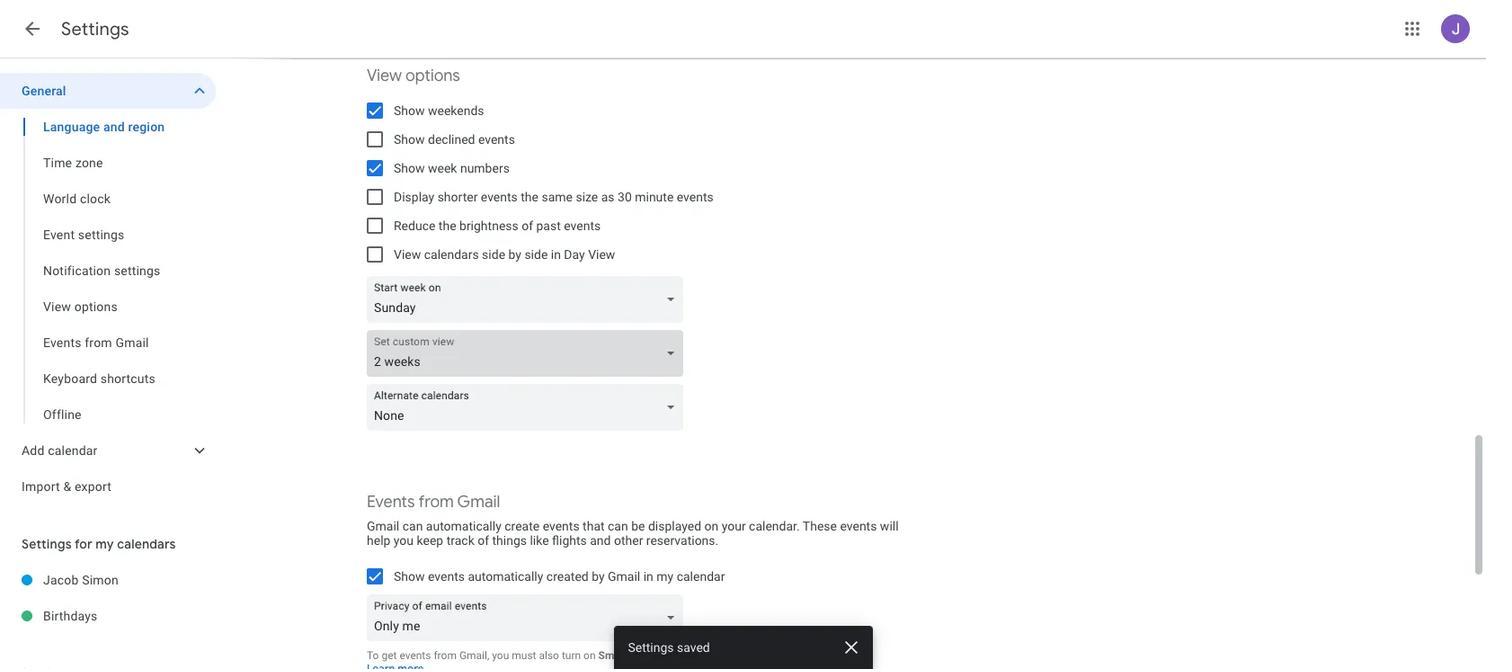 Task type: vqa. For each thing, say whether or not it's contained in the screenshot.
Display
yes



Task type: describe. For each thing, give the bounding box(es) containing it.
things
[[492, 533, 527, 548]]

created
[[547, 569, 589, 584]]

display
[[394, 190, 435, 204]]

reduce
[[394, 219, 436, 233]]

gmail left keep in the bottom left of the page
[[367, 519, 400, 533]]

day
[[564, 247, 585, 262]]

zone
[[75, 156, 103, 170]]

displayed
[[648, 519, 702, 533]]

settings for settings for my calendars
[[22, 536, 72, 552]]

0 horizontal spatial on
[[584, 649, 596, 662]]

world clock
[[43, 192, 111, 206]]

that
[[583, 519, 605, 533]]

language
[[43, 120, 100, 134]]

birthdays tree item
[[0, 598, 216, 634]]

1 horizontal spatial options
[[406, 66, 460, 86]]

events for events from gmail
[[43, 335, 81, 350]]

calendar inside tree
[[48, 443, 98, 458]]

time zone
[[43, 156, 103, 170]]

world
[[43, 192, 77, 206]]

your
[[722, 519, 746, 533]]

general
[[22, 84, 66, 98]]

track
[[447, 533, 475, 548]]

settings for my calendars tree
[[0, 562, 216, 634]]

events right minute
[[677, 190, 714, 204]]

settings heading
[[61, 18, 129, 40]]

settings for settings saved
[[628, 640, 674, 655]]

0 horizontal spatial and
[[103, 120, 125, 134]]

saved
[[677, 640, 710, 655]]

general tree item
[[0, 73, 216, 109]]

tree containing general
[[0, 73, 216, 505]]

1 can from the left
[[403, 519, 423, 533]]

from for events from gmail
[[85, 335, 112, 350]]

settings for settings
[[61, 18, 129, 40]]

create
[[505, 519, 540, 533]]

go back image
[[22, 18, 43, 40]]

events for events from gmail gmail can automatically create events that can be displayed on your calendar. these events will help you keep track of things like flights and other reservations.
[[367, 492, 415, 513]]

settings for notification settings
[[114, 264, 161, 278]]

settings saved
[[628, 640, 710, 655]]

you inside events from gmail gmail can automatically create events that can be displayed on your calendar. these events will help you keep track of things like flights and other reservations.
[[394, 533, 414, 548]]

events left that
[[543, 519, 580, 533]]

0 vertical spatial calendars
[[424, 247, 479, 262]]

reduce the brightness of past events
[[394, 219, 601, 233]]

jacob
[[43, 573, 79, 587]]

show for show weekends
[[394, 103, 425, 118]]

1 horizontal spatial by
[[592, 569, 605, 584]]

settings.
[[814, 649, 855, 662]]

1 vertical spatial my
[[657, 569, 674, 584]]

numbers
[[460, 161, 510, 175]]

will
[[880, 519, 899, 533]]

show for show declined events
[[394, 132, 425, 147]]

other
[[614, 533, 643, 548]]

keyboard shortcuts
[[43, 371, 156, 386]]

gmail left settings.
[[783, 649, 811, 662]]

same
[[542, 190, 573, 204]]

shorter
[[438, 190, 478, 204]]

region
[[128, 120, 165, 134]]

show events automatically created by gmail in my calendar
[[394, 569, 725, 584]]

show declined events
[[394, 132, 515, 147]]

be
[[632, 519, 645, 533]]

these
[[803, 519, 837, 533]]

2 vertical spatial from
[[434, 649, 457, 662]]

2 horizontal spatial and
[[674, 649, 692, 662]]

to get events from gmail, you must also turn on smart features and personalization in gmail settings.
[[367, 649, 855, 662]]

to
[[367, 649, 379, 662]]

show for show events automatically created by gmail in my calendar
[[394, 569, 425, 584]]

export
[[75, 479, 112, 494]]

view right day
[[588, 247, 616, 262]]

offline
[[43, 407, 82, 422]]

1 horizontal spatial in
[[644, 569, 654, 584]]

must
[[512, 649, 537, 662]]

event
[[43, 228, 75, 242]]

keyboard
[[43, 371, 97, 386]]

0 vertical spatial by
[[509, 247, 522, 262]]

add
[[22, 443, 45, 458]]

0 horizontal spatial calendars
[[117, 536, 176, 552]]

clock
[[80, 192, 111, 206]]

1 horizontal spatial calendar
[[677, 569, 725, 584]]

events down size
[[564, 219, 601, 233]]

display shorter events the same size as 30 minute events
[[394, 190, 714, 204]]

import
[[22, 479, 60, 494]]

events up the 'reduce the brightness of past events'
[[481, 190, 518, 204]]



Task type: locate. For each thing, give the bounding box(es) containing it.
view inside group
[[43, 299, 71, 314]]

2 can from the left
[[608, 519, 628, 533]]

2 show from the top
[[394, 132, 425, 147]]

side down past on the top of the page
[[525, 247, 548, 262]]

on inside events from gmail gmail can automatically create events that can be displayed on your calendar. these events will help you keep track of things like flights and other reservations.
[[705, 519, 719, 533]]

can left "be"
[[608, 519, 628, 533]]

events from gmail gmail can automatically create events that can be displayed on your calendar. these events will help you keep track of things like flights and other reservations.
[[367, 492, 899, 548]]

group
[[0, 109, 216, 433]]

1 vertical spatial by
[[592, 569, 605, 584]]

settings up notification settings
[[78, 228, 125, 242]]

1 vertical spatial from
[[419, 492, 454, 513]]

1 horizontal spatial can
[[608, 519, 628, 533]]

1 horizontal spatial the
[[521, 190, 539, 204]]

0 vertical spatial settings
[[61, 18, 129, 40]]

show left weekends
[[394, 103, 425, 118]]

0 horizontal spatial by
[[509, 247, 522, 262]]

calendar.
[[749, 519, 800, 533]]

0 horizontal spatial view options
[[43, 299, 118, 314]]

1 vertical spatial the
[[439, 219, 456, 233]]

from left gmail,
[[434, 649, 457, 662]]

minute
[[635, 190, 674, 204]]

show down show weekends
[[394, 132, 425, 147]]

&
[[63, 479, 71, 494]]

declined
[[428, 132, 475, 147]]

calendars
[[424, 247, 479, 262], [117, 536, 176, 552]]

view calendars side by side in day view
[[394, 247, 616, 262]]

0 vertical spatial and
[[103, 120, 125, 134]]

view options down notification
[[43, 299, 118, 314]]

1 horizontal spatial calendars
[[424, 247, 479, 262]]

time
[[43, 156, 72, 170]]

events from gmail
[[43, 335, 149, 350]]

by
[[509, 247, 522, 262], [592, 569, 605, 584]]

0 vertical spatial my
[[96, 536, 114, 552]]

events up keyboard
[[43, 335, 81, 350]]

2 vertical spatial settings
[[628, 640, 674, 655]]

jacob simon
[[43, 573, 119, 587]]

0 vertical spatial calendar
[[48, 443, 98, 458]]

1 vertical spatial calendars
[[117, 536, 176, 552]]

0 vertical spatial of
[[522, 219, 533, 233]]

settings right go back image
[[61, 18, 129, 40]]

0 horizontal spatial calendar
[[48, 443, 98, 458]]

of
[[522, 219, 533, 233], [478, 533, 489, 548]]

language and region
[[43, 120, 165, 134]]

events up help
[[367, 492, 415, 513]]

0 vertical spatial events
[[43, 335, 81, 350]]

1 show from the top
[[394, 103, 425, 118]]

calendars down the reduce
[[424, 247, 479, 262]]

0 vertical spatial automatically
[[426, 519, 502, 533]]

my
[[96, 536, 114, 552], [657, 569, 674, 584]]

1 vertical spatial calendar
[[677, 569, 725, 584]]

2 horizontal spatial in
[[772, 649, 781, 662]]

events inside group
[[43, 335, 81, 350]]

brightness
[[460, 219, 519, 233]]

settings for my calendars
[[22, 536, 176, 552]]

help
[[367, 533, 391, 548]]

view options inside group
[[43, 299, 118, 314]]

0 horizontal spatial you
[[394, 533, 414, 548]]

can right help
[[403, 519, 423, 533]]

group containing language and region
[[0, 109, 216, 433]]

from for events from gmail gmail can automatically create events that can be displayed on your calendar. these events will help you keep track of things like flights and other reservations.
[[419, 492, 454, 513]]

events up numbers at the top left of page
[[478, 132, 515, 147]]

simon
[[82, 573, 119, 587]]

1 vertical spatial in
[[644, 569, 654, 584]]

0 vertical spatial options
[[406, 66, 460, 86]]

settings
[[78, 228, 125, 242], [114, 264, 161, 278]]

1 vertical spatial view options
[[43, 299, 118, 314]]

weekends
[[428, 103, 484, 118]]

0 vertical spatial in
[[551, 247, 561, 262]]

settings right notification
[[114, 264, 161, 278]]

0 vertical spatial from
[[85, 335, 112, 350]]

0 vertical spatial settings
[[78, 228, 125, 242]]

1 vertical spatial events
[[367, 492, 415, 513]]

of inside events from gmail gmail can automatically create events that can be displayed on your calendar. these events will help you keep track of things like flights and other reservations.
[[478, 533, 489, 548]]

1 horizontal spatial of
[[522, 219, 533, 233]]

1 horizontal spatial and
[[590, 533, 611, 548]]

3 show from the top
[[394, 161, 425, 175]]

from up keyboard shortcuts
[[85, 335, 112, 350]]

gmail down 'other'
[[608, 569, 641, 584]]

of right track
[[478, 533, 489, 548]]

and left 'other'
[[590, 533, 611, 548]]

week
[[428, 161, 457, 175]]

1 vertical spatial on
[[584, 649, 596, 662]]

my right for
[[96, 536, 114, 552]]

from inside events from gmail gmail can automatically create events that can be displayed on your calendar. these events will help you keep track of things like flights and other reservations.
[[419, 492, 454, 513]]

on
[[705, 519, 719, 533], [584, 649, 596, 662]]

on left your
[[705, 519, 719, 533]]

events right get
[[400, 649, 431, 662]]

birthdays link
[[43, 598, 216, 634]]

2 vertical spatial and
[[674, 649, 692, 662]]

automatically left create
[[426, 519, 502, 533]]

view options up show weekends
[[367, 66, 460, 86]]

shortcuts
[[101, 371, 156, 386]]

import & export
[[22, 479, 112, 494]]

events inside events from gmail gmail can automatically create events that can be displayed on your calendar. these events will help you keep track of things like flights and other reservations.
[[367, 492, 415, 513]]

by down the 'reduce the brightness of past events'
[[509, 247, 522, 262]]

past
[[536, 219, 561, 233]]

features
[[631, 649, 671, 662]]

1 vertical spatial options
[[74, 299, 118, 314]]

settings left saved
[[628, 640, 674, 655]]

add calendar
[[22, 443, 98, 458]]

my down reservations.
[[657, 569, 674, 584]]

1 horizontal spatial events
[[367, 492, 415, 513]]

gmail inside group
[[116, 335, 149, 350]]

notification
[[43, 264, 111, 278]]

personalization
[[694, 649, 769, 662]]

you right help
[[394, 533, 414, 548]]

turn
[[562, 649, 581, 662]]

reservations.
[[647, 533, 719, 548]]

0 horizontal spatial the
[[439, 219, 456, 233]]

event settings
[[43, 228, 125, 242]]

settings for event settings
[[78, 228, 125, 242]]

1 side from the left
[[482, 247, 506, 262]]

0 horizontal spatial can
[[403, 519, 423, 533]]

view down notification
[[43, 299, 71, 314]]

0 vertical spatial on
[[705, 519, 719, 533]]

in right "personalization"
[[772, 649, 781, 662]]

calendar
[[48, 443, 98, 458], [677, 569, 725, 584]]

show weekends
[[394, 103, 484, 118]]

1 vertical spatial and
[[590, 533, 611, 548]]

calendars up jacob simon tree item
[[117, 536, 176, 552]]

size
[[576, 190, 598, 204]]

and inside events from gmail gmail can automatically create events that can be displayed on your calendar. these events will help you keep track of things like flights and other reservations.
[[590, 533, 611, 548]]

events
[[478, 132, 515, 147], [481, 190, 518, 204], [677, 190, 714, 204], [564, 219, 601, 233], [543, 519, 580, 533], [840, 519, 877, 533], [428, 569, 465, 584], [400, 649, 431, 662]]

1 horizontal spatial my
[[657, 569, 674, 584]]

show for show week numbers
[[394, 161, 425, 175]]

view up show weekends
[[367, 66, 402, 86]]

side down the 'reduce the brightness of past events'
[[482, 247, 506, 262]]

and left region
[[103, 120, 125, 134]]

keep
[[417, 533, 444, 548]]

automatically down the things on the left bottom
[[468, 569, 544, 584]]

4 show from the top
[[394, 569, 425, 584]]

1 vertical spatial settings
[[114, 264, 161, 278]]

of left past on the top of the page
[[522, 219, 533, 233]]

show down keep in the bottom left of the page
[[394, 569, 425, 584]]

1 vertical spatial of
[[478, 533, 489, 548]]

0 horizontal spatial side
[[482, 247, 506, 262]]

on right turn
[[584, 649, 596, 662]]

jacob simon tree item
[[0, 562, 216, 598]]

show up display
[[394, 161, 425, 175]]

tree
[[0, 73, 216, 505]]

2 side from the left
[[525, 247, 548, 262]]

in left day
[[551, 247, 561, 262]]

you left must
[[492, 649, 509, 662]]

30
[[618, 190, 632, 204]]

settings
[[61, 18, 129, 40], [22, 536, 72, 552], [628, 640, 674, 655]]

view options
[[367, 66, 460, 86], [43, 299, 118, 314]]

the left same
[[521, 190, 539, 204]]

in down reservations.
[[644, 569, 654, 584]]

options
[[406, 66, 460, 86], [74, 299, 118, 314]]

notification settings
[[43, 264, 161, 278]]

1 horizontal spatial view options
[[367, 66, 460, 86]]

1 horizontal spatial you
[[492, 649, 509, 662]]

can
[[403, 519, 423, 533], [608, 519, 628, 533]]

0 horizontal spatial events
[[43, 335, 81, 350]]

0 horizontal spatial my
[[96, 536, 114, 552]]

gmail,
[[459, 649, 490, 662]]

show week numbers
[[394, 161, 510, 175]]

2 vertical spatial in
[[772, 649, 781, 662]]

get
[[382, 649, 397, 662]]

smart
[[599, 649, 628, 662]]

for
[[75, 536, 92, 552]]

1 vertical spatial you
[[492, 649, 509, 662]]

gmail up track
[[457, 492, 500, 513]]

in
[[551, 247, 561, 262], [644, 569, 654, 584], [772, 649, 781, 662]]

0 horizontal spatial options
[[74, 299, 118, 314]]

events left will at the right of page
[[840, 519, 877, 533]]

0 vertical spatial view options
[[367, 66, 460, 86]]

options up show weekends
[[406, 66, 460, 86]]

view
[[367, 66, 402, 86], [394, 247, 421, 262], [588, 247, 616, 262], [43, 299, 71, 314]]

options inside group
[[74, 299, 118, 314]]

events
[[43, 335, 81, 350], [367, 492, 415, 513]]

0 vertical spatial the
[[521, 190, 539, 204]]

1 vertical spatial settings
[[22, 536, 72, 552]]

1 horizontal spatial side
[[525, 247, 548, 262]]

birthdays
[[43, 609, 98, 623]]

0 horizontal spatial of
[[478, 533, 489, 548]]

calendar down reservations.
[[677, 569, 725, 584]]

also
[[539, 649, 559, 662]]

like
[[530, 533, 549, 548]]

from up keep in the bottom left of the page
[[419, 492, 454, 513]]

None field
[[367, 276, 691, 323], [367, 330, 691, 377], [367, 384, 691, 431], [367, 594, 691, 641], [367, 276, 691, 323], [367, 330, 691, 377], [367, 384, 691, 431], [367, 594, 691, 641]]

settings left for
[[22, 536, 72, 552]]

options up events from gmail
[[74, 299, 118, 314]]

flights
[[552, 533, 587, 548]]

view down the reduce
[[394, 247, 421, 262]]

and
[[103, 120, 125, 134], [590, 533, 611, 548], [674, 649, 692, 662]]

events down track
[[428, 569, 465, 584]]

the
[[521, 190, 539, 204], [439, 219, 456, 233]]

the down shorter
[[439, 219, 456, 233]]

as
[[601, 190, 615, 204]]

1 vertical spatial automatically
[[468, 569, 544, 584]]

1 horizontal spatial on
[[705, 519, 719, 533]]

by right created
[[592, 569, 605, 584]]

automatically inside events from gmail gmail can automatically create events that can be displayed on your calendar. these events will help you keep track of things like flights and other reservations.
[[426, 519, 502, 533]]

gmail up shortcuts
[[116, 335, 149, 350]]

and right features
[[674, 649, 692, 662]]

0 vertical spatial you
[[394, 533, 414, 548]]

0 horizontal spatial in
[[551, 247, 561, 262]]

side
[[482, 247, 506, 262], [525, 247, 548, 262]]

calendar up &
[[48, 443, 98, 458]]



